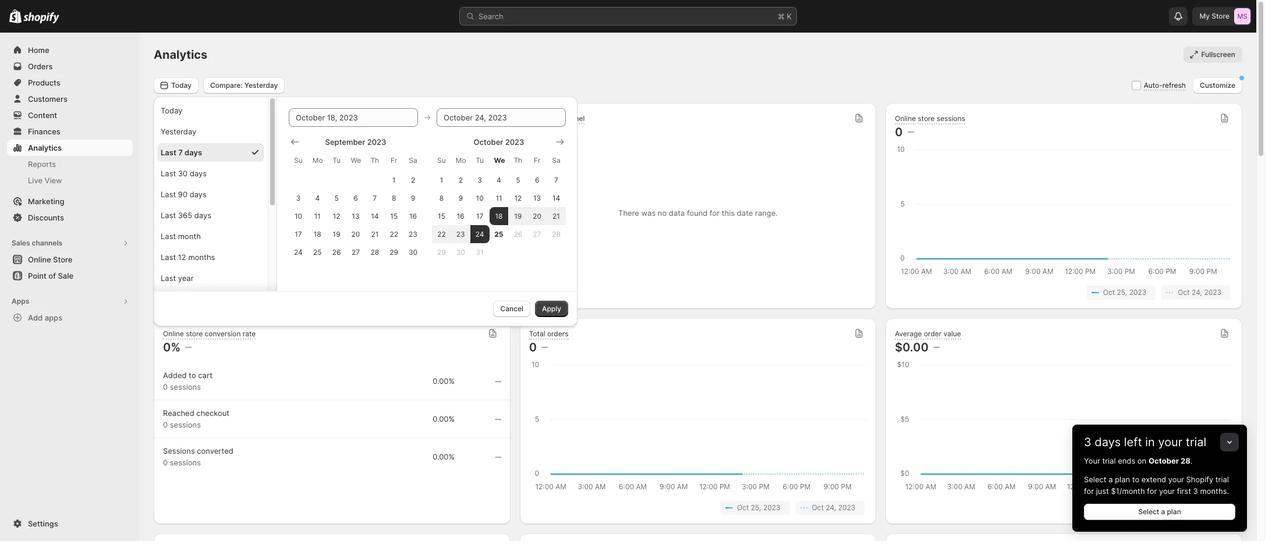 Task type: vqa. For each thing, say whether or not it's contained in the screenshot.


Task type: describe. For each thing, give the bounding box(es) containing it.
0 horizontal spatial 4 button
[[308, 189, 327, 207]]

add apps
[[28, 313, 62, 323]]

trial inside dropdown button
[[1186, 435, 1206, 449]]

0 horizontal spatial 12 button
[[327, 207, 346, 225]]

customize
[[1200, 81, 1235, 89]]

apps
[[12, 297, 29, 306]]

⌘
[[778, 12, 785, 21]]

select for select a plan
[[1138, 508, 1159, 516]]

marketing
[[28, 197, 64, 206]]

3 days left in your trial element
[[1072, 455, 1247, 532]]

1 vertical spatial 25
[[313, 248, 322, 256]]

we for october
[[494, 156, 505, 164]]

28 inside 3 days left in your trial element
[[1181, 456, 1190, 466]]

auto-
[[1144, 81, 1162, 90]]

0 horizontal spatial 18 button
[[308, 225, 327, 243]]

1 horizontal spatial 4
[[497, 176, 501, 184]]

1 horizontal spatial 6 button
[[528, 171, 547, 189]]

2 9 from the left
[[458, 194, 463, 202]]

1 horizontal spatial 13 button
[[528, 189, 547, 207]]

1 horizontal spatial 5 button
[[508, 171, 528, 189]]

1 button for september 2023
[[384, 171, 403, 189]]

1 horizontal spatial 24
[[475, 230, 484, 238]]

1 horizontal spatial 25 button
[[489, 225, 508, 243]]

22 for 2nd 22 button from the right
[[390, 230, 398, 238]]

31
[[476, 248, 484, 256]]

2 9 button from the left
[[451, 189, 470, 207]]

7 for 7 button to the right
[[554, 176, 558, 184]]

oct 24, 2023 button for total orders
[[796, 501, 865, 515]]

2 30 button from the left
[[451, 243, 470, 261]]

your trial ends on october 28 .
[[1084, 456, 1193, 466]]

fullscreen
[[1201, 50, 1235, 59]]

sa for october 2023
[[552, 156, 560, 164]]

online store link
[[7, 251, 133, 268]]

1 horizontal spatial 5
[[516, 176, 520, 184]]

1 vertical spatial 5
[[334, 194, 339, 202]]

shopify
[[1186, 475, 1213, 484]]

on
[[1137, 456, 1146, 466]]

channel
[[559, 114, 585, 123]]

discounts link
[[7, 210, 133, 226]]

online store sessions button
[[895, 114, 965, 124]]

finances link
[[7, 123, 133, 140]]

0 horizontal spatial 14 button
[[365, 207, 384, 225]]

in
[[1145, 435, 1155, 449]]

0.00% for added to cart
[[433, 377, 455, 386]]

24, for average order value
[[1192, 504, 1202, 512]]

27 for right 27 button
[[533, 230, 541, 238]]

0 horizontal spatial 13 button
[[346, 207, 365, 225]]

october 2023
[[474, 137, 524, 146]]

average order value button
[[895, 329, 961, 340]]

customers
[[28, 94, 67, 104]]

1 23 button from the left
[[403, 225, 423, 243]]

tu for september
[[333, 156, 341, 164]]

last 12 months button
[[157, 248, 264, 266]]

fr for october 2023
[[534, 156, 540, 164]]

YYYY-MM-DD text field
[[437, 108, 566, 127]]

1 15 from the left
[[390, 212, 398, 220]]

1 horizontal spatial 26
[[514, 230, 522, 238]]

store for my store
[[1212, 12, 1230, 20]]

to inside select a plan to extend your shopify trial for just $1/month for your first 3 months.
[[1132, 475, 1139, 484]]

1 horizontal spatial $0.00
[[895, 341, 929, 355]]

conversion
[[205, 329, 241, 338]]

reports link
[[7, 156, 133, 172]]

search
[[479, 12, 503, 21]]

th for september 2023
[[370, 156, 379, 164]]

11 for the right the "11" button
[[496, 194, 502, 202]]

3 for the left 3 button
[[296, 194, 301, 202]]

compare: yesterday
[[210, 81, 278, 89]]

list for online store sessions
[[897, 286, 1231, 300]]

1 horizontal spatial 20 button
[[528, 207, 547, 225]]

0 horizontal spatial for
[[710, 208, 720, 218]]

30 for 2nd 30 button from the left
[[456, 248, 465, 256]]

1 16 from the left
[[409, 212, 417, 220]]

0 horizontal spatial 19
[[333, 230, 340, 238]]

select for select a plan to extend your shopify trial for just $1/month for your first 3 months.
[[1084, 475, 1106, 484]]

no change image for online store conversion rate
[[185, 343, 192, 352]]

online store conversion rate button
[[163, 329, 256, 340]]

24, for online store sessions
[[1192, 288, 1202, 297]]

1 horizontal spatial 17
[[476, 212, 483, 220]]

0.00% for sessions converted
[[433, 452, 455, 462]]

wednesday element for september
[[346, 150, 365, 171]]

3 for 3 button to the right
[[478, 176, 482, 184]]

date
[[737, 208, 753, 218]]

online store conversion rate
[[163, 329, 256, 338]]

8 for first 8 button from the right
[[439, 194, 444, 202]]

today button
[[157, 101, 264, 120]]

1 horizontal spatial 28 button
[[547, 225, 566, 243]]

1 9 from the left
[[411, 194, 415, 202]]

cart
[[198, 371, 212, 380]]

yesterday inside button
[[161, 127, 196, 136]]

thursday element for september 2023
[[365, 150, 384, 171]]

2 16 from the left
[[457, 212, 464, 220]]

online for 0%
[[163, 329, 184, 338]]

value
[[943, 329, 961, 338]]

1 horizontal spatial 19 button
[[508, 207, 528, 225]]

last for last 365 days
[[161, 210, 176, 220]]

products
[[28, 78, 60, 87]]

last 7 days button
[[157, 143, 264, 162]]

tu for october
[[476, 156, 484, 164]]

yesterday inside dropdown button
[[244, 81, 278, 89]]

today inside button
[[161, 106, 182, 115]]

1 horizontal spatial no change image
[[933, 343, 940, 352]]

1 for october 2023
[[440, 176, 443, 184]]

fr for september 2023
[[391, 156, 397, 164]]

last for last 7 days
[[161, 148, 176, 157]]

0 horizontal spatial shopify image
[[9, 9, 22, 23]]

0 horizontal spatial 26 button
[[327, 243, 346, 261]]

1 horizontal spatial 12 button
[[508, 189, 528, 207]]

2 15 from the left
[[438, 212, 445, 220]]

1 23 from the left
[[409, 230, 417, 238]]

1 horizontal spatial 3 button
[[470, 171, 489, 189]]

2 button for september 2023
[[403, 171, 423, 189]]

1 vertical spatial 24
[[294, 248, 303, 256]]

12 inside button
[[178, 252, 186, 262]]

1 horizontal spatial 11 button
[[489, 189, 508, 207]]

0 horizontal spatial 20 button
[[346, 225, 365, 243]]

wednesday element for october
[[489, 150, 508, 171]]

tuesday element for october 2023
[[470, 150, 489, 171]]

1 horizontal spatial 26 button
[[508, 225, 528, 243]]

month
[[178, 231, 201, 241]]

customers link
[[7, 91, 133, 107]]

0 horizontal spatial 5 button
[[327, 189, 346, 207]]

0 horizontal spatial 4
[[315, 194, 320, 202]]

average order value
[[895, 329, 961, 338]]

1 horizontal spatial for
[[1084, 487, 1094, 496]]

22 for 2nd 22 button
[[437, 230, 446, 238]]

1 vertical spatial trial
[[1102, 456, 1116, 466]]

0 inside the added to cart 0 sessions
[[163, 382, 168, 392]]

0 horizontal spatial 11 button
[[308, 207, 327, 225]]

last 7 days
[[161, 148, 202, 157]]

september
[[325, 137, 365, 146]]

1 button for october 2023
[[432, 171, 451, 189]]

customize button
[[1193, 77, 1242, 93]]

18 for leftmost 18 button
[[314, 230, 321, 238]]

29 for first 29 button from the right
[[437, 248, 446, 256]]

0 vertical spatial 19
[[514, 212, 522, 220]]

0 horizontal spatial no change image
[[495, 377, 501, 387]]

1 29 button from the left
[[384, 243, 403, 261]]

cancel
[[500, 304, 523, 313]]

added
[[163, 371, 187, 380]]

0 inside reached checkout 0 sessions
[[163, 420, 168, 430]]

today button
[[154, 77, 199, 93]]

months.
[[1200, 487, 1229, 496]]

auto-refresh
[[1144, 81, 1186, 90]]

last for last month
[[161, 231, 176, 241]]

last 12 months
[[161, 252, 215, 262]]

sa for september 2023
[[409, 156, 417, 164]]

1 horizontal spatial shopify image
[[23, 12, 60, 24]]

0 vertical spatial $0.00
[[163, 125, 197, 139]]

extend
[[1142, 475, 1166, 484]]

orders
[[547, 329, 568, 338]]

0 horizontal spatial 17 button
[[289, 225, 308, 243]]

live
[[28, 176, 42, 185]]

monday element for september
[[308, 150, 327, 171]]

0 horizontal spatial 24 button
[[289, 243, 308, 261]]

1 horizontal spatial 14 button
[[547, 189, 566, 207]]

1 horizontal spatial 18 button
[[489, 207, 508, 225]]

0 horizontal spatial 6 button
[[346, 189, 365, 207]]

last month
[[161, 231, 201, 241]]

su for september
[[294, 156, 303, 164]]

29 for 2nd 29 button from right
[[390, 248, 398, 256]]

friday element for september 2023
[[384, 150, 403, 171]]

10 for 10 button to the left
[[295, 212, 302, 220]]

days inside dropdown button
[[1095, 435, 1121, 449]]

your
[[1084, 456, 1100, 466]]

sunday element for october 2023
[[432, 150, 451, 171]]

my store
[[1200, 12, 1230, 20]]

2 button for october 2023
[[451, 171, 470, 189]]

2 vertical spatial your
[[1159, 487, 1175, 496]]

0 horizontal spatial 10 button
[[289, 207, 308, 225]]

discounts
[[28, 213, 64, 222]]

store for online store
[[53, 255, 72, 264]]

k
[[787, 12, 792, 21]]

oct 25, 2023 button for online store sessions
[[1087, 286, 1156, 300]]

fullscreen button
[[1184, 47, 1242, 63]]

13 for the right 13 button
[[533, 194, 541, 202]]

1 horizontal spatial 24 button
[[470, 225, 489, 243]]

0 horizontal spatial 25 button
[[308, 243, 327, 261]]

0 horizontal spatial 19 button
[[327, 225, 346, 243]]

point of sale button
[[0, 268, 140, 284]]

3 days left in your trial
[[1084, 435, 1206, 449]]

3 inside select a plan to extend your shopify trial for just $1/month for your first 3 months.
[[1193, 487, 1198, 496]]

0 horizontal spatial 21 button
[[365, 225, 384, 243]]

0 horizontal spatial 7 button
[[365, 189, 384, 207]]

settings
[[28, 519, 58, 529]]

view
[[45, 176, 62, 185]]

grid containing october
[[432, 136, 566, 261]]

live view link
[[7, 172, 133, 189]]

18 for 18 button to the right
[[495, 212, 503, 220]]

live view
[[28, 176, 62, 185]]

trial inside select a plan to extend your shopify trial for just $1/month for your first 3 months.
[[1215, 475, 1229, 484]]

rate
[[243, 329, 256, 338]]

1 horizontal spatial 17 button
[[470, 207, 489, 225]]

0 down online store sessions dropdown button
[[895, 125, 903, 139]]

last 90 days button
[[157, 185, 264, 203]]

thursday element for october 2023
[[508, 150, 528, 171]]

1 horizontal spatial analytics
[[154, 48, 207, 62]]

sessions inside reached checkout 0 sessions
[[170, 420, 201, 430]]

1 horizontal spatial 21
[[553, 212, 560, 220]]

0 inside sessions converted 0 sessions
[[163, 458, 168, 467]]

apply button
[[535, 301, 568, 317]]

90
[[178, 189, 187, 199]]

reached
[[163, 409, 194, 418]]

sale
[[58, 271, 73, 281]]

0 horizontal spatial 27 button
[[346, 243, 365, 261]]

0 horizontal spatial 28 button
[[365, 243, 384, 261]]

28 for the rightmost 28 button
[[552, 230, 561, 238]]

of
[[49, 271, 56, 281]]

0%
[[163, 341, 181, 355]]

1 vertical spatial 21
[[371, 230, 379, 238]]

last year
[[161, 273, 194, 283]]

add apps button
[[7, 310, 133, 326]]

.
[[1190, 456, 1193, 466]]

point of sale link
[[7, 268, 133, 284]]

10 for the right 10 button
[[476, 194, 484, 202]]

friday element for october 2023
[[528, 150, 547, 171]]

1 horizontal spatial 10 button
[[470, 189, 489, 207]]

yesterday button
[[157, 122, 264, 141]]

point of sale
[[28, 271, 73, 281]]

online inside button
[[28, 255, 51, 264]]

added to cart 0 sessions
[[163, 371, 212, 392]]

no
[[658, 208, 667, 218]]

refresh
[[1162, 81, 1186, 90]]

sessions inside the added to cart 0 sessions
[[170, 382, 201, 392]]

home link
[[7, 42, 133, 58]]

3 days left in your trial button
[[1072, 425, 1247, 449]]

your inside 3 days left in your trial dropdown button
[[1158, 435, 1182, 449]]

by
[[549, 114, 557, 123]]

we for september
[[351, 156, 361, 164]]

1 horizontal spatial 27 button
[[528, 225, 547, 243]]

last for last year
[[161, 273, 176, 283]]

0 horizontal spatial 17
[[295, 230, 302, 238]]

1 for september 2023
[[392, 176, 396, 184]]

20 for the right 20 button
[[533, 212, 541, 220]]



Task type: locate. For each thing, give the bounding box(es) containing it.
1 vertical spatial 10
[[295, 212, 302, 220]]

0 horizontal spatial 6
[[353, 194, 358, 202]]

1 horizontal spatial 21 button
[[547, 207, 566, 225]]

1 horizontal spatial friday element
[[528, 150, 547, 171]]

sales left channels
[[12, 239, 30, 247]]

13 for the leftmost 13 button
[[352, 212, 360, 220]]

1 horizontal spatial 23
[[456, 230, 465, 238]]

range.
[[755, 208, 778, 218]]

thursday element down september 2023
[[365, 150, 384, 171]]

1 monday element from the left
[[308, 150, 327, 171]]

1 horizontal spatial sales
[[529, 114, 547, 123]]

wednesday element down the october 2023
[[489, 150, 508, 171]]

a up just
[[1109, 475, 1113, 484]]

2 grid from the left
[[432, 136, 566, 261]]

last for last 90 days
[[161, 189, 176, 199]]

1 su from the left
[[294, 156, 303, 164]]

0 down total
[[529, 341, 537, 355]]

1 vertical spatial 4
[[315, 194, 320, 202]]

2 vertical spatial 12
[[178, 252, 186, 262]]

plan for select a plan to extend your shopify trial for just $1/month for your first 3 months.
[[1115, 475, 1130, 484]]

saturday element for september 2023
[[403, 150, 423, 171]]

october inside 3 days left in your trial element
[[1149, 456, 1179, 466]]

2 we from the left
[[494, 156, 505, 164]]

1 horizontal spatial 23 button
[[451, 225, 470, 243]]

25,
[[385, 288, 395, 297], [1117, 288, 1127, 297], [751, 504, 761, 512], [1117, 504, 1127, 512]]

1 sunday element from the left
[[289, 150, 308, 171]]

0 vertical spatial 10
[[476, 194, 484, 202]]

1 8 from the left
[[392, 194, 396, 202]]

yesterday right compare:
[[244, 81, 278, 89]]

sunday element for september 2023
[[289, 150, 308, 171]]

$0.00 up last 7 days at the top
[[163, 125, 197, 139]]

sales channels
[[12, 239, 62, 247]]

1 grid from the left
[[289, 136, 423, 261]]

apps
[[45, 313, 62, 323]]

1 sa from the left
[[409, 156, 417, 164]]

2 8 button from the left
[[432, 189, 451, 207]]

sales for sales channels
[[12, 239, 30, 247]]

1 friday element from the left
[[384, 150, 403, 171]]

1 0.00% from the top
[[433, 377, 455, 386]]

mo for october
[[456, 156, 466, 164]]

days right 365
[[194, 210, 211, 220]]

25 button
[[489, 225, 508, 243], [308, 243, 327, 261]]

12 for the right 12 button
[[514, 194, 522, 202]]

list for total orders
[[531, 501, 865, 515]]

tu down the october 2023
[[476, 156, 484, 164]]

0 vertical spatial yesterday
[[244, 81, 278, 89]]

0 vertical spatial 28
[[552, 230, 561, 238]]

last up last year
[[161, 252, 176, 262]]

last
[[161, 148, 176, 157], [161, 169, 176, 178], [161, 189, 176, 199], [161, 210, 176, 220], [161, 231, 176, 241], [161, 252, 176, 262], [161, 273, 176, 283]]

su for october
[[437, 156, 446, 164]]

tuesday element for september 2023
[[327, 150, 346, 171]]

17 button
[[470, 207, 489, 225], [289, 225, 308, 243]]

1 horizontal spatial yesterday
[[244, 81, 278, 89]]

0.00% for reached checkout
[[433, 415, 455, 424]]

21 button
[[547, 207, 566, 225], [365, 225, 384, 243]]

there was no data found for this date range.
[[618, 208, 778, 218]]

3 last from the top
[[161, 189, 176, 199]]

year
[[178, 273, 194, 283]]

1 horizontal spatial trial
[[1186, 435, 1206, 449]]

0 down sessions
[[163, 458, 168, 467]]

2 22 from the left
[[437, 230, 446, 238]]

list for average order value
[[897, 501, 1231, 515]]

2023
[[367, 137, 386, 146], [505, 137, 524, 146], [397, 288, 414, 297], [472, 288, 489, 297], [1129, 288, 1146, 297], [1204, 288, 1221, 297], [763, 504, 780, 512], [838, 504, 855, 512], [1129, 504, 1146, 512], [1204, 504, 1221, 512]]

last up last 30 days
[[161, 148, 176, 157]]

1 vertical spatial your
[[1168, 475, 1184, 484]]

add
[[28, 313, 43, 323]]

monday element
[[308, 150, 327, 171], [451, 150, 470, 171]]

5 down the october 2023
[[516, 176, 520, 184]]

last 365 days button
[[157, 206, 264, 224]]

sessions inside sessions converted 0 sessions
[[170, 458, 201, 467]]

trial up months.
[[1215, 475, 1229, 484]]

just
[[1096, 487, 1109, 496]]

0 horizontal spatial mo
[[313, 156, 323, 164]]

0 horizontal spatial 2
[[411, 176, 415, 184]]

1 vertical spatial 13
[[352, 212, 360, 220]]

last month button
[[157, 227, 264, 245]]

oct 25, 2023 button for total orders
[[721, 501, 790, 515]]

1 fr from the left
[[391, 156, 397, 164]]

grid containing september
[[289, 136, 423, 261]]

14 for "14" button to the right
[[552, 194, 560, 202]]

30 inside button
[[178, 169, 188, 178]]

sessions converted 0 sessions
[[163, 447, 233, 467]]

1 horizontal spatial 18
[[495, 212, 503, 220]]

4 last from the top
[[161, 210, 176, 220]]

2 sunday element from the left
[[432, 150, 451, 171]]

2 for september 2023
[[411, 176, 415, 184]]

2 th from the left
[[514, 156, 522, 164]]

sunday element
[[289, 150, 308, 171], [432, 150, 451, 171]]

days for last 30 days
[[190, 169, 207, 178]]

last left year at the bottom left of page
[[161, 273, 176, 283]]

tuesday element down september
[[327, 150, 346, 171]]

0
[[895, 125, 903, 139], [529, 341, 537, 355], [163, 382, 168, 392], [163, 420, 168, 430], [163, 458, 168, 467]]

a for select a plan to extend your shopify trial for just $1/month for your first 3 months.
[[1109, 475, 1113, 484]]

0 horizontal spatial select
[[1084, 475, 1106, 484]]

0 vertical spatial 11
[[496, 194, 502, 202]]

your up the first
[[1168, 475, 1184, 484]]

yesterday up last 7 days at the top
[[161, 127, 196, 136]]

0 down reached
[[163, 420, 168, 430]]

analytics link
[[7, 140, 133, 156]]

0 horizontal spatial trial
[[1102, 456, 1116, 466]]

1 horizontal spatial 16 button
[[451, 207, 470, 225]]

friday element
[[384, 150, 403, 171], [528, 150, 547, 171]]

2 15 button from the left
[[432, 207, 451, 225]]

1 1 button from the left
[[384, 171, 403, 189]]

7 for the left 7 button
[[373, 194, 377, 202]]

0 vertical spatial 20
[[533, 212, 541, 220]]

1 mo from the left
[[313, 156, 323, 164]]

first
[[1177, 487, 1191, 496]]

1 last from the top
[[161, 148, 176, 157]]

7
[[178, 148, 183, 157], [554, 176, 558, 184], [373, 194, 377, 202]]

1 29 from the left
[[390, 248, 398, 256]]

29
[[390, 248, 398, 256], [437, 248, 446, 256]]

0 vertical spatial no change image
[[933, 343, 940, 352]]

oct
[[371, 288, 383, 297], [446, 288, 458, 297], [1103, 288, 1115, 297], [1178, 288, 1190, 297], [737, 504, 749, 512], [812, 504, 824, 512], [1103, 504, 1115, 512], [1178, 504, 1190, 512]]

tu down september
[[333, 156, 341, 164]]

mo for september
[[313, 156, 323, 164]]

online store sessions
[[895, 114, 965, 123]]

analytics up today dropdown button
[[154, 48, 207, 62]]

4 button
[[489, 171, 508, 189], [308, 189, 327, 207]]

2 sa from the left
[[552, 156, 560, 164]]

0 horizontal spatial 16
[[409, 212, 417, 220]]

1 horizontal spatial 9
[[458, 194, 463, 202]]

your left the first
[[1159, 487, 1175, 496]]

we down the october 2023
[[494, 156, 505, 164]]

30 for 1st 30 button from the left
[[409, 248, 417, 256]]

a for select a plan
[[1161, 508, 1165, 516]]

2 0.00% from the top
[[433, 415, 455, 424]]

no change image
[[907, 127, 914, 137], [185, 343, 192, 352], [541, 343, 548, 352], [495, 415, 501, 424], [495, 453, 501, 462]]

days inside button
[[190, 169, 207, 178]]

1 vertical spatial 14
[[371, 212, 379, 220]]

last 90 days
[[161, 189, 207, 199]]

apps button
[[7, 293, 133, 310]]

oct 25, 2023 button for average order value
[[1087, 501, 1156, 515]]

0 horizontal spatial to
[[189, 371, 196, 380]]

no change image for total orders
[[541, 343, 548, 352]]

1 vertical spatial 11
[[314, 212, 321, 220]]

online
[[895, 114, 916, 123], [28, 255, 51, 264], [163, 329, 184, 338]]

oct 24, 2023 button for average order value
[[1162, 501, 1231, 515]]

1 vertical spatial select
[[1138, 508, 1159, 516]]

plan up $1/month on the bottom right of page
[[1115, 475, 1130, 484]]

2 tu from the left
[[476, 156, 484, 164]]

1 30 button from the left
[[403, 243, 423, 261]]

0 horizontal spatial friday element
[[384, 150, 403, 171]]

1 9 button from the left
[[403, 189, 423, 207]]

th for october 2023
[[514, 156, 522, 164]]

1 22 from the left
[[390, 230, 398, 238]]

1 horizontal spatial select
[[1138, 508, 1159, 516]]

cancel button
[[493, 301, 530, 317]]

months
[[188, 252, 215, 262]]

orders
[[28, 62, 53, 71]]

11 button
[[489, 189, 508, 207], [308, 207, 327, 225]]

october up extend
[[1149, 456, 1179, 466]]

31 button
[[470, 243, 489, 261]]

last down last 7 days at the top
[[161, 169, 176, 178]]

1 horizontal spatial 13
[[533, 194, 541, 202]]

2 vertical spatial online
[[163, 329, 184, 338]]

1 horizontal spatial 7
[[373, 194, 377, 202]]

1 vertical spatial 27
[[352, 248, 360, 256]]

0 horizontal spatial 2 button
[[403, 171, 423, 189]]

average
[[895, 329, 922, 338]]

2 vertical spatial 28
[[1181, 456, 1190, 466]]

6 last from the top
[[161, 252, 176, 262]]

27 for 27 button to the left
[[352, 248, 360, 256]]

5 button down the october 2023
[[508, 171, 528, 189]]

1 th from the left
[[370, 156, 379, 164]]

0 horizontal spatial monday element
[[308, 150, 327, 171]]

my store image
[[1234, 8, 1251, 24]]

a down select a plan to extend your shopify trial for just $1/month for your first 3 months. at the right of the page
[[1161, 508, 1165, 516]]

finances
[[28, 127, 60, 136]]

select inside select a plan to extend your shopify trial for just $1/month for your first 3 months.
[[1084, 475, 1106, 484]]

select a plan
[[1138, 508, 1181, 516]]

wednesday element
[[346, 150, 365, 171], [489, 150, 508, 171]]

2 vertical spatial trial
[[1215, 475, 1229, 484]]

oct 24, 2023 for online store sessions
[[1178, 288, 1221, 297]]

0 vertical spatial today
[[171, 81, 192, 89]]

28 for left 28 button
[[371, 248, 379, 256]]

3 inside dropdown button
[[1084, 435, 1091, 449]]

5 button down september
[[327, 189, 346, 207]]

last inside 'button'
[[161, 210, 176, 220]]

1 horizontal spatial 7 button
[[547, 171, 566, 189]]

no change image
[[933, 343, 940, 352], [495, 377, 501, 387]]

1 15 button from the left
[[384, 207, 403, 225]]

⌘ k
[[778, 12, 792, 21]]

0 vertical spatial 7
[[178, 148, 183, 157]]

ends
[[1118, 456, 1135, 466]]

18 button
[[489, 207, 508, 225], [308, 225, 327, 243]]

plan for select a plan
[[1167, 508, 1181, 516]]

1 we from the left
[[351, 156, 361, 164]]

24 button
[[470, 225, 489, 243], [289, 243, 308, 261]]

0 vertical spatial 17
[[476, 212, 483, 220]]

1 tuesday element from the left
[[327, 150, 346, 171]]

1 thursday element from the left
[[365, 150, 384, 171]]

select down select a plan to extend your shopify trial for just $1/month for your first 3 months. at the right of the page
[[1138, 508, 1159, 516]]

2 horizontal spatial trial
[[1215, 475, 1229, 484]]

saturday element for october 2023
[[547, 150, 566, 171]]

sales left by
[[529, 114, 547, 123]]

last left 365
[[161, 210, 176, 220]]

2 saturday element from the left
[[547, 150, 566, 171]]

channels
[[32, 239, 62, 247]]

$0.00
[[163, 125, 197, 139], [895, 341, 929, 355]]

23
[[409, 230, 417, 238], [456, 230, 465, 238]]

2 horizontal spatial 7
[[554, 176, 558, 184]]

2 su from the left
[[437, 156, 446, 164]]

apply
[[542, 304, 561, 313]]

0 horizontal spatial 5
[[334, 194, 339, 202]]

1 16 button from the left
[[403, 207, 423, 225]]

0 horizontal spatial store
[[186, 329, 203, 338]]

days up your
[[1095, 435, 1121, 449]]

marketing link
[[7, 193, 133, 210]]

1 horizontal spatial 20
[[533, 212, 541, 220]]

store for 0%
[[186, 329, 203, 338]]

a
[[1109, 475, 1113, 484], [1161, 508, 1165, 516]]

to left cart
[[189, 371, 196, 380]]

2 friday element from the left
[[528, 150, 547, 171]]

1 vertical spatial 26
[[332, 248, 341, 256]]

0 horizontal spatial 7
[[178, 148, 183, 157]]

days for last 90 days
[[190, 189, 207, 199]]

0 vertical spatial a
[[1109, 475, 1113, 484]]

1 saturday element from the left
[[403, 150, 423, 171]]

3 0.00% from the top
[[433, 452, 455, 462]]

0 vertical spatial 0.00%
[[433, 377, 455, 386]]

1
[[392, 176, 396, 184], [440, 176, 443, 184]]

settings link
[[7, 516, 133, 532]]

28 button
[[547, 225, 566, 243], [365, 243, 384, 261]]

we
[[351, 156, 361, 164], [494, 156, 505, 164]]

15 button
[[384, 207, 403, 225], [432, 207, 451, 225]]

select a plan to extend your shopify trial for just $1/month for your first 3 months.
[[1084, 475, 1229, 496]]

days for last 365 days
[[194, 210, 211, 220]]

0.00%
[[433, 377, 455, 386], [433, 415, 455, 424], [433, 452, 455, 462]]

last 30 days
[[161, 169, 207, 178]]

22
[[390, 230, 398, 238], [437, 230, 446, 238]]

1 vertical spatial store
[[186, 329, 203, 338]]

2 2 button from the left
[[451, 171, 470, 189]]

1 vertical spatial no change image
[[495, 377, 501, 387]]

8 for first 8 button
[[392, 194, 396, 202]]

your
[[1158, 435, 1182, 449], [1168, 475, 1184, 484], [1159, 487, 1175, 496]]

2 29 from the left
[[437, 248, 446, 256]]

th down september 2023
[[370, 156, 379, 164]]

tuesday element
[[327, 150, 346, 171], [470, 150, 489, 171]]

5
[[516, 176, 520, 184], [334, 194, 339, 202]]

0 horizontal spatial 3 button
[[289, 189, 308, 207]]

1 horizontal spatial saturday element
[[547, 150, 566, 171]]

2 wednesday element from the left
[[489, 150, 508, 171]]

1 horizontal spatial 11
[[496, 194, 502, 202]]

oct 24, 2023 for total orders
[[812, 504, 855, 512]]

trial right your
[[1102, 456, 1116, 466]]

1 horizontal spatial 4 button
[[489, 171, 508, 189]]

days up last 90 days button
[[190, 169, 207, 178]]

sales inside button
[[12, 239, 30, 247]]

11 for the "11" button to the left
[[314, 212, 321, 220]]

1 2 from the left
[[411, 176, 415, 184]]

1 8 button from the left
[[384, 189, 403, 207]]

1 vertical spatial 0.00%
[[433, 415, 455, 424]]

1 horizontal spatial 15 button
[[432, 207, 451, 225]]

13
[[533, 194, 541, 202], [352, 212, 360, 220]]

there
[[618, 208, 639, 218]]

1 tu from the left
[[333, 156, 341, 164]]

to inside the added to cart 0 sessions
[[189, 371, 196, 380]]

14 for the left "14" button
[[371, 212, 379, 220]]

1 wednesday element from the left
[[346, 150, 365, 171]]

2 22 button from the left
[[432, 225, 451, 243]]

0 horizontal spatial 29 button
[[384, 243, 403, 261]]

6 for "6" button to the left
[[353, 194, 358, 202]]

trial up .
[[1186, 435, 1206, 449]]

2 2 from the left
[[459, 176, 463, 184]]

last for last 30 days
[[161, 169, 176, 178]]

17
[[476, 212, 483, 220], [295, 230, 302, 238]]

1 vertical spatial analytics
[[28, 143, 62, 153]]

online for 0
[[895, 114, 916, 123]]

thursday element
[[365, 150, 384, 171], [508, 150, 528, 171]]

1 2 button from the left
[[403, 171, 423, 189]]

oct 24, 2023 for average order value
[[1178, 504, 1221, 512]]

wednesday element down september 2023
[[346, 150, 365, 171]]

24, for total orders
[[826, 504, 836, 512]]

27
[[533, 230, 541, 238], [352, 248, 360, 256]]

today down today dropdown button
[[161, 106, 182, 115]]

27 button
[[528, 225, 547, 243], [346, 243, 365, 261]]

we down september 2023
[[351, 156, 361, 164]]

0 horizontal spatial 8 button
[[384, 189, 403, 207]]

0 vertical spatial 4
[[497, 176, 501, 184]]

1 horizontal spatial a
[[1161, 508, 1165, 516]]

monday element for october
[[451, 150, 470, 171]]

2 mo from the left
[[456, 156, 466, 164]]

days inside 'button'
[[194, 210, 211, 220]]

left
[[1124, 435, 1142, 449]]

6 for "6" button to the right
[[535, 176, 539, 184]]

fr
[[391, 156, 397, 164], [534, 156, 540, 164]]

today up today button
[[171, 81, 192, 89]]

days right 90
[[190, 189, 207, 199]]

sales inside dropdown button
[[529, 114, 547, 123]]

last for last 12 months
[[161, 252, 176, 262]]

th down the october 2023
[[514, 156, 522, 164]]

1 horizontal spatial 25
[[494, 230, 503, 238]]

2 horizontal spatial for
[[1147, 487, 1157, 496]]

my
[[1200, 12, 1210, 20]]

a inside select a plan to extend your shopify trial for just $1/month for your first 3 months.
[[1109, 475, 1113, 484]]

2 23 from the left
[[456, 230, 465, 238]]

days for last 7 days
[[185, 148, 202, 157]]

2 8 from the left
[[439, 194, 444, 202]]

2 monday element from the left
[[451, 150, 470, 171]]

grid
[[289, 136, 423, 261], [432, 136, 566, 261]]

store inside button
[[53, 255, 72, 264]]

days up last 30 days
[[185, 148, 202, 157]]

last left 90
[[161, 189, 176, 199]]

october inside grid
[[474, 137, 503, 146]]

sessions inside dropdown button
[[937, 114, 965, 123]]

0 horizontal spatial 15
[[390, 212, 398, 220]]

point
[[28, 271, 47, 281]]

3 for 3 days left in your trial
[[1084, 435, 1091, 449]]

saturday element
[[403, 150, 423, 171], [547, 150, 566, 171]]

1 22 button from the left
[[384, 225, 403, 243]]

products link
[[7, 75, 133, 91]]

list
[[165, 286, 499, 300], [897, 286, 1231, 300], [531, 501, 865, 515], [897, 501, 1231, 515]]

store right my
[[1212, 12, 1230, 20]]

0 horizontal spatial tu
[[333, 156, 341, 164]]

20 for the left 20 button
[[351, 230, 360, 238]]

store for 0
[[918, 114, 935, 123]]

october down yyyy-mm-dd text field
[[474, 137, 503, 146]]

24
[[475, 230, 484, 238], [294, 248, 303, 256]]

for left this
[[710, 208, 720, 218]]

sales for sales by channel
[[529, 114, 547, 123]]

content link
[[7, 107, 133, 123]]

oct 24, 2023 button for online store sessions
[[1162, 286, 1231, 300]]

2 horizontal spatial 12
[[514, 194, 522, 202]]

shopify image
[[9, 9, 22, 23], [23, 12, 60, 24]]

september 2023
[[325, 137, 386, 146]]

6
[[535, 176, 539, 184], [353, 194, 358, 202]]

2 1 from the left
[[440, 176, 443, 184]]

10
[[476, 194, 484, 202], [295, 212, 302, 220]]

8
[[392, 194, 396, 202], [439, 194, 444, 202]]

1 horizontal spatial 9 button
[[451, 189, 470, 207]]

select up just
[[1084, 475, 1106, 484]]

to up $1/month on the bottom right of page
[[1132, 475, 1139, 484]]

thursday element down the october 2023
[[508, 150, 528, 171]]

2 29 button from the left
[[432, 243, 451, 261]]

friday element down september 2023
[[384, 150, 403, 171]]

1 vertical spatial 19
[[333, 230, 340, 238]]

for left just
[[1084, 487, 1094, 496]]

your right in
[[1158, 435, 1182, 449]]

plan inside select a plan to extend your shopify trial for just $1/month for your first 3 months.
[[1115, 475, 1130, 484]]

0 horizontal spatial grid
[[289, 136, 423, 261]]

25
[[494, 230, 503, 238], [313, 248, 322, 256]]

0 vertical spatial 21
[[553, 212, 560, 220]]

trial
[[1186, 435, 1206, 449], [1102, 456, 1116, 466], [1215, 475, 1229, 484]]

no change image for online store sessions
[[907, 127, 914, 137]]

1 button
[[384, 171, 403, 189], [432, 171, 451, 189]]

2 thursday element from the left
[[508, 150, 528, 171]]

online store
[[28, 255, 72, 264]]

today
[[171, 81, 192, 89], [161, 106, 182, 115]]

1 horizontal spatial sa
[[552, 156, 560, 164]]

store up sale
[[53, 255, 72, 264]]

last left month
[[161, 231, 176, 241]]

7 last from the top
[[161, 273, 176, 283]]

home
[[28, 45, 49, 55]]

friday element down sales by channel dropdown button
[[528, 150, 547, 171]]

1 horizontal spatial th
[[514, 156, 522, 164]]

5 down september
[[334, 194, 339, 202]]

2 16 button from the left
[[451, 207, 470, 225]]

2 1 button from the left
[[432, 171, 451, 189]]

2 fr from the left
[[534, 156, 540, 164]]

0 horizontal spatial store
[[53, 255, 72, 264]]

1 1 from the left
[[392, 176, 396, 184]]

1 vertical spatial plan
[[1167, 508, 1181, 516]]

0 down added
[[163, 382, 168, 392]]

2 23 button from the left
[[451, 225, 470, 243]]

sessions
[[163, 447, 195, 456]]

YYYY-MM-DD text field
[[289, 108, 418, 127]]

for down extend
[[1147, 487, 1157, 496]]

analytics down "finances"
[[28, 143, 62, 153]]

0 horizontal spatial 9
[[411, 194, 415, 202]]

plan down the first
[[1167, 508, 1181, 516]]

2 last from the top
[[161, 169, 176, 178]]

tuesday element down the october 2023
[[470, 150, 489, 171]]

0 vertical spatial 24
[[475, 230, 484, 238]]

today inside dropdown button
[[171, 81, 192, 89]]

orders link
[[7, 58, 133, 75]]

1 horizontal spatial 1
[[440, 176, 443, 184]]

13 button
[[528, 189, 547, 207], [346, 207, 365, 225]]

$0.00 down average
[[895, 341, 929, 355]]

2 tuesday element from the left
[[470, 150, 489, 171]]

5 last from the top
[[161, 231, 176, 241]]



